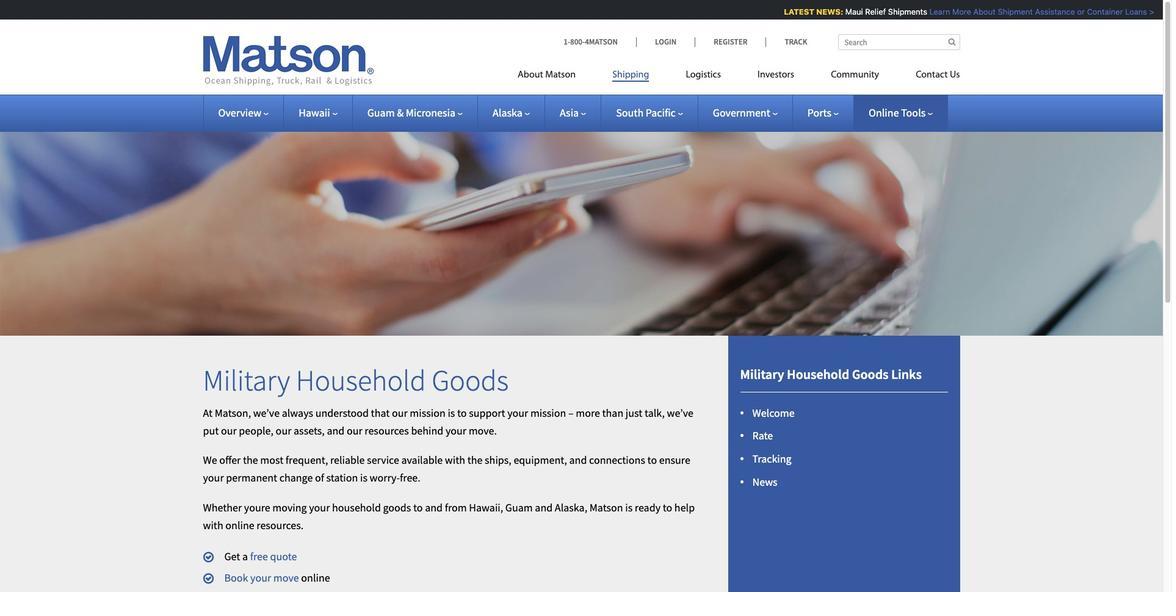 Task type: vqa. For each thing, say whether or not it's contained in the screenshot.
Apps
no



Task type: describe. For each thing, give the bounding box(es) containing it.
available
[[401, 453, 443, 467]]

latest
[[783, 7, 813, 16]]

micronesia
[[406, 106, 456, 120]]

book your move link
[[224, 571, 299, 585]]

2 mission from the left
[[531, 406, 566, 420]]

your down get a free quote
[[250, 571, 271, 585]]

1 horizontal spatial online
[[301, 571, 330, 585]]

asia link
[[560, 106, 586, 120]]

matson inside whether youre moving your household goods to and from hawaii, guam and alaska, matson is ready to help with online resources.
[[590, 501, 623, 515]]

shipping
[[613, 70, 649, 80]]

military for military household goods
[[203, 362, 290, 399]]

we
[[203, 453, 217, 467]]

free
[[250, 550, 268, 564]]

we offer the most frequent, reliable service available with the ships, equipment, and connections to ensure your permanent change of station is worry-free.
[[203, 453, 691, 485]]

800-
[[570, 37, 585, 47]]

offer
[[219, 453, 241, 467]]

latest news: maui relief shipments learn more about shipment assistance or container loans >
[[783, 7, 1153, 16]]

tracking
[[753, 452, 792, 466]]

about matson link
[[518, 64, 594, 89]]

shipment
[[996, 7, 1032, 16]]

ports link
[[808, 106, 839, 120]]

ensure
[[659, 453, 691, 467]]

investors
[[758, 70, 795, 80]]

of
[[315, 471, 324, 485]]

Search search field
[[838, 34, 960, 50]]

at
[[203, 406, 213, 420]]

household for military household goods
[[296, 362, 426, 399]]

news:
[[815, 7, 842, 16]]

with inside we offer the most frequent, reliable service available with the ships, equipment, and connections to ensure your permanent change of station is worry-free.
[[445, 453, 465, 467]]

loans
[[1124, 7, 1146, 16]]

more
[[951, 7, 970, 16]]

online tools link
[[869, 106, 933, 120]]

maui
[[844, 7, 862, 16]]

your right support
[[508, 406, 528, 420]]

and left from
[[425, 501, 443, 515]]

is inside at matson, we've always understood that our mission is to support your mission – more than just talk, we've put our people, our assets, and our resources behind your move.
[[448, 406, 455, 420]]

goods for military household goods
[[432, 362, 509, 399]]

container
[[1086, 7, 1122, 16]]

government
[[713, 106, 770, 120]]

change
[[279, 471, 313, 485]]

>
[[1148, 7, 1153, 16]]

quote
[[270, 550, 297, 564]]

contact
[[916, 70, 948, 80]]

just
[[626, 406, 643, 420]]

free.
[[400, 471, 421, 485]]

than
[[602, 406, 624, 420]]

people,
[[239, 423, 274, 438]]

news
[[753, 475, 778, 489]]

us
[[950, 70, 960, 80]]

that
[[371, 406, 390, 420]]

hawaii link
[[299, 106, 337, 120]]

links
[[891, 366, 922, 383]]

hawaii,
[[469, 501, 503, 515]]

online
[[869, 106, 899, 120]]

register
[[714, 37, 748, 47]]

learn more about shipment assistance or container loans > link
[[928, 7, 1153, 16]]

customer inputing information via laptop to matson's online tools. image
[[0, 112, 1163, 336]]

0 vertical spatial about
[[972, 7, 994, 16]]

our down always
[[276, 423, 292, 438]]

guam & micronesia
[[367, 106, 456, 120]]

assets,
[[294, 423, 325, 438]]

2 we've from the left
[[667, 406, 694, 420]]

top menu navigation
[[518, 64, 960, 89]]

shipments
[[887, 7, 926, 16]]

4matson
[[585, 37, 618, 47]]

moving
[[273, 501, 307, 515]]

contact us link
[[898, 64, 960, 89]]

matson inside top menu "navigation"
[[545, 70, 576, 80]]

put
[[203, 423, 219, 438]]

talk,
[[645, 406, 665, 420]]

our right put
[[221, 423, 237, 438]]

goods
[[383, 501, 411, 515]]

permanent
[[226, 471, 277, 485]]

guam inside whether youre moving your household goods to and from hawaii, guam and alaska, matson is ready to help with online resources.
[[506, 501, 533, 515]]

to inside we offer the most frequent, reliable service available with the ships, equipment, and connections to ensure your permanent change of station is worry-free.
[[648, 453, 657, 467]]

–
[[568, 406, 574, 420]]

south pacific
[[616, 106, 676, 120]]

south
[[616, 106, 644, 120]]

rate
[[753, 429, 773, 443]]

to left help
[[663, 501, 672, 515]]

about matson
[[518, 70, 576, 80]]

book
[[224, 571, 248, 585]]

south pacific link
[[616, 106, 683, 120]]

alaska
[[493, 106, 523, 120]]

ships,
[[485, 453, 512, 467]]

2 the from the left
[[468, 453, 483, 467]]

youre
[[244, 501, 270, 515]]

free quote link
[[250, 550, 297, 564]]



Task type: locate. For each thing, give the bounding box(es) containing it.
equipment,
[[514, 453, 567, 467]]

online down youre
[[226, 518, 254, 532]]

search image
[[949, 38, 956, 46]]

community link
[[813, 64, 898, 89]]

household for military household goods links
[[787, 366, 850, 383]]

about right more
[[972, 7, 994, 16]]

with
[[445, 453, 465, 467], [203, 518, 223, 532]]

register link
[[695, 37, 766, 47]]

mission up behind
[[410, 406, 446, 420]]

your down of
[[309, 501, 330, 515]]

0 horizontal spatial with
[[203, 518, 223, 532]]

online tools
[[869, 106, 926, 120]]

is left ready
[[625, 501, 633, 515]]

goods
[[432, 362, 509, 399], [852, 366, 889, 383]]

1 horizontal spatial household
[[787, 366, 850, 383]]

and left alaska, in the bottom of the page
[[535, 501, 553, 515]]

our right that
[[392, 406, 408, 420]]

mission
[[410, 406, 446, 420], [531, 406, 566, 420]]

logistics
[[686, 70, 721, 80]]

military up matson,
[[203, 362, 290, 399]]

1 horizontal spatial goods
[[852, 366, 889, 383]]

military up welcome link
[[740, 366, 784, 383]]

community
[[831, 70, 879, 80]]

household up welcome link
[[787, 366, 850, 383]]

track
[[785, 37, 808, 47]]

and down understood
[[327, 423, 345, 438]]

or
[[1076, 7, 1084, 16]]

welcome
[[753, 406, 795, 420]]

behind
[[411, 423, 444, 438]]

your left move.
[[446, 423, 467, 438]]

mission left –
[[531, 406, 566, 420]]

0 horizontal spatial the
[[243, 453, 258, 467]]

is inside whether youre moving your household goods to and from hawaii, guam and alaska, matson is ready to help with online resources.
[[625, 501, 633, 515]]

whether
[[203, 501, 242, 515]]

move.
[[469, 423, 497, 438]]

tracking link
[[753, 452, 792, 466]]

move
[[273, 571, 299, 585]]

military household goods links
[[740, 366, 922, 383]]

goods up support
[[432, 362, 509, 399]]

2 vertical spatial is
[[625, 501, 633, 515]]

connections
[[589, 453, 645, 467]]

1-800-4matson link
[[564, 37, 636, 47]]

login
[[655, 37, 677, 47]]

military inside section
[[740, 366, 784, 383]]

household
[[332, 501, 381, 515]]

about inside top menu "navigation"
[[518, 70, 543, 80]]

household up understood
[[296, 362, 426, 399]]

military household goods
[[203, 362, 509, 399]]

military
[[203, 362, 290, 399], [740, 366, 784, 383]]

0 vertical spatial online
[[226, 518, 254, 532]]

pacific
[[646, 106, 676, 120]]

1 vertical spatial with
[[203, 518, 223, 532]]

at matson, we've always understood that our mission is to support your mission – more than just talk, we've put our people, our assets, and our resources behind your move.
[[203, 406, 694, 438]]

0 horizontal spatial military
[[203, 362, 290, 399]]

0 horizontal spatial mission
[[410, 406, 446, 420]]

with inside whether youre moving your household goods to and from hawaii, guam and alaska, matson is ready to help with online resources.
[[203, 518, 223, 532]]

0 horizontal spatial about
[[518, 70, 543, 80]]

0 vertical spatial matson
[[545, 70, 576, 80]]

your inside whether youre moving your household goods to and from hawaii, guam and alaska, matson is ready to help with online resources.
[[309, 501, 330, 515]]

0 horizontal spatial goods
[[432, 362, 509, 399]]

guam right hawaii,
[[506, 501, 533, 515]]

0 vertical spatial is
[[448, 406, 455, 420]]

is left support
[[448, 406, 455, 420]]

military household goods links section
[[713, 336, 975, 592]]

1 vertical spatial matson
[[590, 501, 623, 515]]

login link
[[636, 37, 695, 47]]

0 horizontal spatial matson
[[545, 70, 576, 80]]

military for military household goods links
[[740, 366, 784, 383]]

household inside section
[[787, 366, 850, 383]]

resources
[[365, 423, 409, 438]]

asia
[[560, 106, 579, 120]]

1-800-4matson
[[564, 37, 618, 47]]

goods left 'links'
[[852, 366, 889, 383]]

to left ensure
[[648, 453, 657, 467]]

from
[[445, 501, 467, 515]]

1 horizontal spatial is
[[448, 406, 455, 420]]

the up permanent
[[243, 453, 258, 467]]

alaska link
[[493, 106, 530, 120]]

0 horizontal spatial is
[[360, 471, 368, 485]]

and right equipment,
[[569, 453, 587, 467]]

None search field
[[838, 34, 960, 50]]

to inside at matson, we've always understood that our mission is to support your mission – more than just talk, we've put our people, our assets, and our resources behind your move.
[[457, 406, 467, 420]]

to left support
[[457, 406, 467, 420]]

most
[[260, 453, 283, 467]]

to
[[457, 406, 467, 420], [648, 453, 657, 467], [413, 501, 423, 515], [663, 501, 672, 515]]

we've up people, at the bottom
[[253, 406, 280, 420]]

news link
[[753, 475, 778, 489]]

resources.
[[257, 518, 304, 532]]

online right move
[[301, 571, 330, 585]]

1 vertical spatial online
[[301, 571, 330, 585]]

guam
[[367, 106, 395, 120], [506, 501, 533, 515]]

government link
[[713, 106, 778, 120]]

0 vertical spatial guam
[[367, 106, 395, 120]]

overview link
[[218, 106, 269, 120]]

with right "available" on the left of the page
[[445, 453, 465, 467]]

our down understood
[[347, 423, 363, 438]]

always
[[282, 406, 313, 420]]

1 mission from the left
[[410, 406, 446, 420]]

learn
[[928, 7, 949, 16]]

the left ships,
[[468, 453, 483, 467]]

1 vertical spatial is
[[360, 471, 368, 485]]

tools
[[901, 106, 926, 120]]

0 horizontal spatial online
[[226, 518, 254, 532]]

1 horizontal spatial guam
[[506, 501, 533, 515]]

goods inside section
[[852, 366, 889, 383]]

2 horizontal spatial is
[[625, 501, 633, 515]]

about up alaska link
[[518, 70, 543, 80]]

0 horizontal spatial household
[[296, 362, 426, 399]]

welcome link
[[753, 406, 795, 420]]

&
[[397, 106, 404, 120]]

is
[[448, 406, 455, 420], [360, 471, 368, 485], [625, 501, 633, 515]]

is left worry-
[[360, 471, 368, 485]]

1 vertical spatial guam
[[506, 501, 533, 515]]

with down 'whether' at the left bottom of the page
[[203, 518, 223, 532]]

book your move online
[[224, 571, 330, 585]]

whether youre moving your household goods to and from hawaii, guam and alaska, matson is ready to help with online resources.
[[203, 501, 695, 532]]

1 horizontal spatial mission
[[531, 406, 566, 420]]

investors link
[[739, 64, 813, 89]]

station
[[326, 471, 358, 485]]

0 horizontal spatial guam
[[367, 106, 395, 120]]

1 horizontal spatial military
[[740, 366, 784, 383]]

get
[[224, 550, 240, 564]]

online inside whether youre moving your household goods to and from hawaii, guam and alaska, matson is ready to help with online resources.
[[226, 518, 254, 532]]

matson right alaska, in the bottom of the page
[[590, 501, 623, 515]]

blue matson logo with ocean, shipping, truck, rail and logistics written beneath it. image
[[203, 36, 374, 86]]

1 we've from the left
[[253, 406, 280, 420]]

1 horizontal spatial with
[[445, 453, 465, 467]]

1 the from the left
[[243, 453, 258, 467]]

more
[[576, 406, 600, 420]]

shipping link
[[594, 64, 668, 89]]

your inside we offer the most frequent, reliable service available with the ships, equipment, and connections to ensure your permanent change of station is worry-free.
[[203, 471, 224, 485]]

to right goods
[[413, 501, 423, 515]]

help
[[675, 501, 695, 515]]

and inside we offer the most frequent, reliable service available with the ships, equipment, and connections to ensure your permanent change of station is worry-free.
[[569, 453, 587, 467]]

contact us
[[916, 70, 960, 80]]

rate link
[[753, 429, 773, 443]]

ready
[[635, 501, 661, 515]]

a
[[242, 550, 248, 564]]

your down we
[[203, 471, 224, 485]]

overview
[[218, 106, 261, 120]]

0 vertical spatial with
[[445, 453, 465, 467]]

worry-
[[370, 471, 400, 485]]

1 horizontal spatial the
[[468, 453, 483, 467]]

and inside at matson, we've always understood that our mission is to support your mission – more than just talk, we've put our people, our assets, and our resources behind your move.
[[327, 423, 345, 438]]

relief
[[864, 7, 885, 16]]

guam left &
[[367, 106, 395, 120]]

matson down 1-
[[545, 70, 576, 80]]

frequent,
[[286, 453, 328, 467]]

assistance
[[1034, 7, 1074, 16]]

1 horizontal spatial matson
[[590, 501, 623, 515]]

we've right the talk,
[[667, 406, 694, 420]]

0 horizontal spatial we've
[[253, 406, 280, 420]]

support
[[469, 406, 505, 420]]

is inside we offer the most frequent, reliable service available with the ships, equipment, and connections to ensure your permanent change of station is worry-free.
[[360, 471, 368, 485]]

1 vertical spatial about
[[518, 70, 543, 80]]

1 horizontal spatial we've
[[667, 406, 694, 420]]

ports
[[808, 106, 832, 120]]

track link
[[766, 37, 808, 47]]

goods for military household goods links
[[852, 366, 889, 383]]

1 horizontal spatial about
[[972, 7, 994, 16]]



